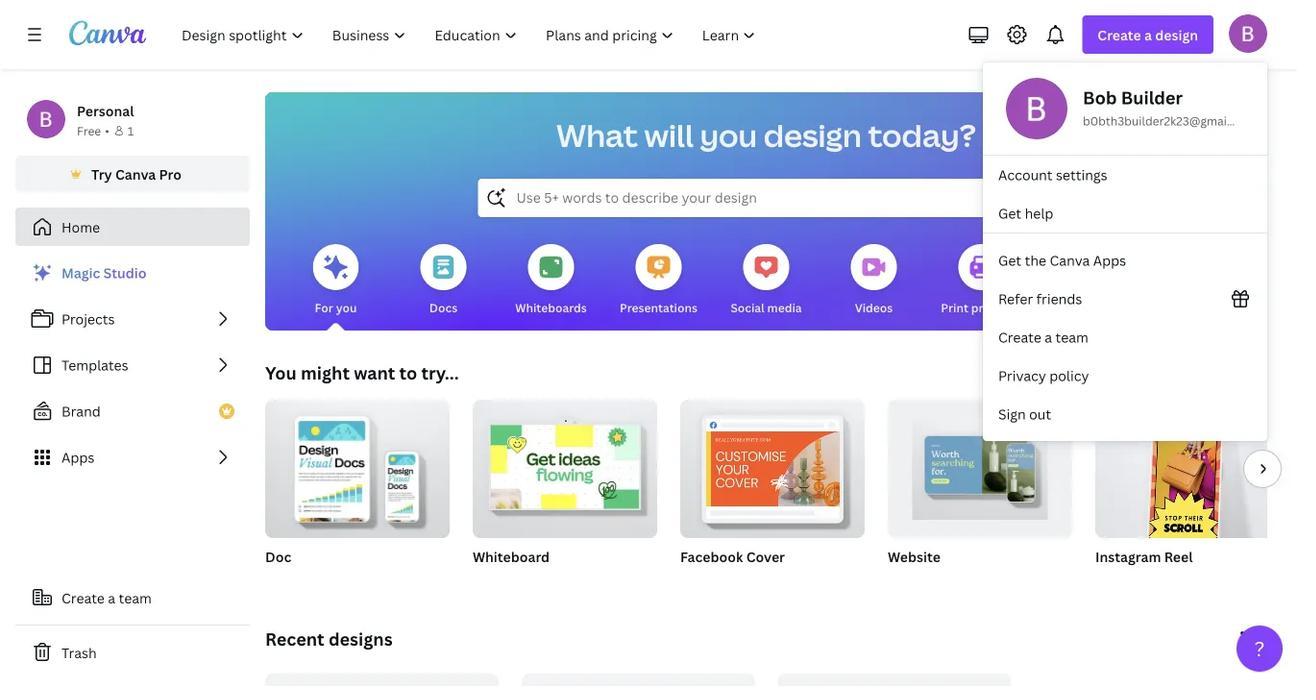 Task type: vqa. For each thing, say whether or not it's contained in the screenshot.
Privacy policy link at the bottom right
yes



Task type: describe. For each thing, give the bounding box(es) containing it.
account settings
[[999, 166, 1108, 184]]

instagram reel group
[[1096, 400, 1281, 590]]

design inside dropdown button
[[1156, 25, 1199, 44]]

privacy policy
[[999, 367, 1090, 385]]

1 vertical spatial create a team
[[62, 589, 152, 607]]

websites
[[1064, 299, 1115, 315]]

you inside button
[[336, 299, 357, 315]]

trash
[[62, 644, 97, 662]]

projects
[[62, 310, 115, 328]]

group for instagram reel
[[1096, 400, 1281, 550]]

refer friends
[[999, 290, 1083, 308]]

group for facebook cover
[[681, 392, 865, 538]]

try
[[91, 165, 112, 183]]

refer friends link
[[984, 280, 1268, 318]]

try canva pro
[[91, 165, 182, 183]]

account settings link
[[984, 156, 1268, 194]]

get for get help
[[999, 204, 1022, 222]]

you
[[265, 361, 297, 385]]

brand
[[62, 402, 101, 421]]

create a design button
[[1083, 15, 1214, 54]]

canva inside "bob builder" menu
[[1050, 251, 1091, 270]]

out
[[1030, 405, 1052, 424]]

docs button
[[421, 231, 467, 331]]

videos
[[855, 299, 893, 315]]

reel
[[1165, 548, 1194, 566]]

for you
[[315, 299, 357, 315]]

top level navigation element
[[169, 15, 772, 54]]

products
[[972, 299, 1023, 315]]

list containing magic studio
[[15, 254, 250, 477]]

account
[[999, 166, 1053, 184]]

try canva pro button
[[15, 156, 250, 192]]

might
[[301, 361, 350, 385]]

team inside "bob builder" menu
[[1056, 328, 1089, 346]]

will
[[645, 114, 694, 156]]

studio
[[103, 264, 147, 282]]

pro
[[159, 165, 182, 183]]

print
[[942, 299, 969, 315]]

1
[[128, 123, 134, 138]]

whiteboards button
[[516, 231, 587, 331]]

builder
[[1122, 86, 1184, 110]]

bob
[[1084, 86, 1118, 110]]

personal
[[77, 101, 134, 120]]

get help
[[999, 204, 1054, 222]]

1 vertical spatial create a team button
[[15, 579, 250, 617]]

group for website
[[888, 400, 1073, 538]]

doc
[[265, 548, 291, 566]]

create for create a design dropdown button
[[1098, 25, 1142, 44]]

social media
[[731, 299, 802, 315]]

list containing get the canva apps
[[984, 241, 1268, 434]]

settings
[[1057, 166, 1108, 184]]

bob builder menu
[[984, 62, 1268, 441]]

whiteboard group
[[473, 392, 658, 590]]

0 horizontal spatial create
[[62, 589, 105, 607]]

•
[[105, 123, 110, 138]]

get the canva apps link
[[984, 241, 1268, 280]]

help
[[1026, 204, 1054, 222]]

website
[[888, 548, 941, 566]]

0 horizontal spatial a
[[108, 589, 115, 607]]

? button
[[1237, 626, 1284, 672]]

sign out button
[[984, 395, 1268, 434]]

privacy policy link
[[984, 357, 1268, 395]]

get for get the canva apps
[[999, 251, 1022, 270]]

websites button
[[1064, 231, 1115, 331]]

media
[[768, 299, 802, 315]]



Task type: locate. For each thing, give the bounding box(es) containing it.
create for top create a team button
[[999, 328, 1042, 346]]

magic studio
[[62, 264, 147, 282]]

get help button
[[984, 194, 1268, 233]]

friends
[[1037, 290, 1083, 308]]

1 vertical spatial get
[[999, 251, 1022, 270]]

2 horizontal spatial create
[[1098, 25, 1142, 44]]

0 horizontal spatial canva
[[115, 165, 156, 183]]

create a team up the trash link
[[62, 589, 152, 607]]

home link
[[15, 208, 250, 246]]

canva right the the
[[1050, 251, 1091, 270]]

0 horizontal spatial you
[[336, 299, 357, 315]]

create up bob
[[1098, 25, 1142, 44]]

2 get from the top
[[999, 251, 1022, 270]]

you right "will"
[[700, 114, 758, 156]]

0 vertical spatial design
[[1156, 25, 1199, 44]]

get the canva apps
[[999, 251, 1127, 270]]

doc group
[[265, 392, 450, 590]]

cover
[[747, 548, 786, 566]]

designs
[[329, 627, 393, 651]]

0 vertical spatial create a team button
[[984, 318, 1268, 357]]

1 vertical spatial create
[[999, 328, 1042, 346]]

facebook cover
[[681, 548, 786, 566]]

0 vertical spatial you
[[700, 114, 758, 156]]

to
[[399, 361, 417, 385]]

you right for
[[336, 299, 357, 315]]

0 horizontal spatial create a team button
[[15, 579, 250, 617]]

design up builder
[[1156, 25, 1199, 44]]

1 vertical spatial apps
[[62, 449, 95, 467]]

0 vertical spatial create
[[1098, 25, 1142, 44]]

apps
[[1094, 251, 1127, 270], [62, 449, 95, 467]]

1 horizontal spatial team
[[1056, 328, 1089, 346]]

instagram
[[1096, 548, 1162, 566]]

home
[[62, 218, 100, 236]]

1 horizontal spatial create a team
[[999, 328, 1089, 346]]

videos button
[[851, 231, 898, 331]]

facebook
[[681, 548, 744, 566]]

Search search field
[[517, 180, 1017, 216]]

apps up refer friends link
[[1094, 251, 1127, 270]]

create a team
[[999, 328, 1089, 346], [62, 589, 152, 607]]

sign
[[999, 405, 1027, 424]]

1 horizontal spatial you
[[700, 114, 758, 156]]

b0bth3builder2k23@gmail.com
[[1084, 113, 1258, 129]]

policy
[[1050, 367, 1090, 385]]

magic
[[62, 264, 100, 282]]

group
[[265, 392, 450, 538], [473, 392, 658, 538], [681, 392, 865, 538], [888, 400, 1073, 538], [1096, 400, 1281, 550]]

get
[[999, 204, 1022, 222], [999, 251, 1022, 270]]

0 horizontal spatial apps
[[62, 449, 95, 467]]

social
[[731, 299, 765, 315]]

templates
[[62, 356, 128, 374]]

templates link
[[15, 346, 250, 385]]

get inside button
[[999, 204, 1022, 222]]

1 vertical spatial team
[[119, 589, 152, 607]]

recent designs
[[265, 627, 393, 651]]

website group
[[888, 400, 1073, 590]]

create a team button up the trash link
[[15, 579, 250, 617]]

privacy
[[999, 367, 1047, 385]]

create a team inside list
[[999, 328, 1089, 346]]

1 vertical spatial design
[[764, 114, 862, 156]]

a up builder
[[1145, 25, 1153, 44]]

apps link
[[15, 438, 250, 477]]

1 vertical spatial canva
[[1050, 251, 1091, 270]]

list
[[984, 156, 1268, 233], [984, 241, 1268, 434], [15, 254, 250, 477]]

1 horizontal spatial design
[[1156, 25, 1199, 44]]

0 vertical spatial canva
[[115, 165, 156, 183]]

whiteboards
[[516, 299, 587, 315]]

0 vertical spatial create a team
[[999, 328, 1089, 346]]

for you button
[[313, 231, 359, 331]]

create
[[1098, 25, 1142, 44], [999, 328, 1042, 346], [62, 589, 105, 607]]

you
[[700, 114, 758, 156], [336, 299, 357, 315]]

0 vertical spatial team
[[1056, 328, 1089, 346]]

docs
[[430, 299, 458, 315]]

1 vertical spatial a
[[1045, 328, 1053, 346]]

a
[[1145, 25, 1153, 44], [1045, 328, 1053, 346], [108, 589, 115, 607]]

create a team button down websites at the right of page
[[984, 318, 1268, 357]]

1 horizontal spatial apps
[[1094, 251, 1127, 270]]

refer
[[999, 290, 1034, 308]]

create down the products
[[999, 328, 1042, 346]]

design
[[1156, 25, 1199, 44], [764, 114, 862, 156]]

a up the trash link
[[108, 589, 115, 607]]

1 horizontal spatial a
[[1045, 328, 1053, 346]]

team up the trash link
[[119, 589, 152, 607]]

apps inside "bob builder" menu
[[1094, 251, 1127, 270]]

today?
[[869, 114, 977, 156]]

group for doc
[[265, 392, 450, 538]]

facebook cover group
[[681, 392, 865, 590]]

bob builder b0bth3builder2k23@gmail.com
[[1084, 86, 1258, 129]]

free •
[[77, 123, 110, 138]]

0 vertical spatial apps
[[1094, 251, 1127, 270]]

get left the help
[[999, 204, 1022, 222]]

get left the the
[[999, 251, 1022, 270]]

what will you design today?
[[557, 114, 977, 156]]

0 vertical spatial get
[[999, 204, 1022, 222]]

create a design
[[1098, 25, 1199, 44]]

team down websites at the right of page
[[1056, 328, 1089, 346]]

1 horizontal spatial create a team button
[[984, 318, 1268, 357]]

a inside list
[[1045, 328, 1053, 346]]

a for create a design dropdown button
[[1145, 25, 1153, 44]]

0 horizontal spatial design
[[764, 114, 862, 156]]

2 vertical spatial create
[[62, 589, 105, 607]]

canva right try
[[115, 165, 156, 183]]

2 horizontal spatial a
[[1145, 25, 1153, 44]]

brand link
[[15, 392, 250, 431]]

0 vertical spatial a
[[1145, 25, 1153, 44]]

list containing account settings
[[984, 156, 1268, 233]]

projects link
[[15, 300, 250, 338]]

presentations button
[[620, 231, 698, 331]]

you might want to try...
[[265, 361, 459, 385]]

1 get from the top
[[999, 204, 1022, 222]]

for
[[315, 299, 333, 315]]

what
[[557, 114, 638, 156]]

the
[[1026, 251, 1047, 270]]

None search field
[[478, 179, 1055, 217]]

create up trash
[[62, 589, 105, 607]]

canva inside button
[[115, 165, 156, 183]]

instagram reel
[[1096, 548, 1194, 566]]

magic studio link
[[15, 254, 250, 292]]

want
[[354, 361, 395, 385]]

print products
[[942, 299, 1023, 315]]

create inside list
[[999, 328, 1042, 346]]

apps down brand at the left bottom
[[62, 449, 95, 467]]

canva
[[115, 165, 156, 183], [1050, 251, 1091, 270]]

a up privacy policy
[[1045, 328, 1053, 346]]

create a team down refer friends
[[999, 328, 1089, 346]]

try...
[[422, 361, 459, 385]]

a inside dropdown button
[[1145, 25, 1153, 44]]

design up search search field
[[764, 114, 862, 156]]

a for top create a team button
[[1045, 328, 1053, 346]]

2 vertical spatial a
[[108, 589, 115, 607]]

trash link
[[15, 634, 250, 672]]

free
[[77, 123, 101, 138]]

create inside dropdown button
[[1098, 25, 1142, 44]]

?
[[1255, 635, 1266, 662]]

1 horizontal spatial canva
[[1050, 251, 1091, 270]]

create a team button
[[984, 318, 1268, 357], [15, 579, 250, 617]]

sign out
[[999, 405, 1052, 424]]

social media button
[[731, 231, 802, 331]]

team
[[1056, 328, 1089, 346], [119, 589, 152, 607]]

recent
[[265, 627, 325, 651]]

bob builder image
[[1230, 14, 1268, 53]]

0 horizontal spatial team
[[119, 589, 152, 607]]

print products button
[[942, 231, 1023, 331]]

1 horizontal spatial create
[[999, 328, 1042, 346]]

presentations
[[620, 299, 698, 315]]

1 vertical spatial you
[[336, 299, 357, 315]]

whiteboard
[[473, 548, 550, 566]]

0 horizontal spatial create a team
[[62, 589, 152, 607]]



